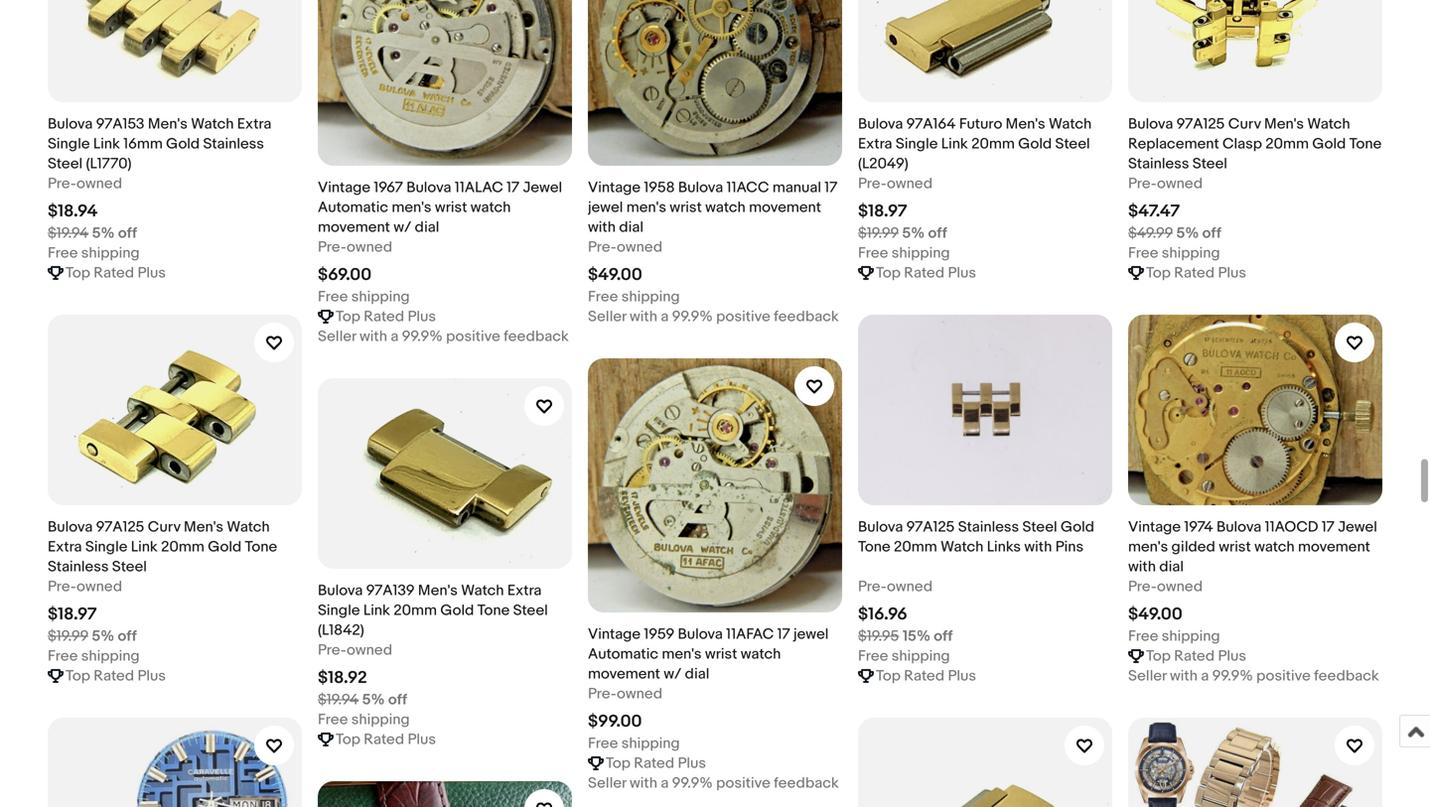 Task type: vqa. For each thing, say whether or not it's contained in the screenshot.


Task type: describe. For each thing, give the bounding box(es) containing it.
positive for $99.00
[[717, 775, 771, 793]]

17 inside vintage 1958 bulova 11acc manual 17 jewel men's wrist watch movement with dial pre-owned $49.00 free shipping seller with a 99.9% positive feedback
[[825, 179, 838, 197]]

pre-owned text field for pre-owned $16.96 $19.95 15% off free shipping
[[859, 577, 933, 597]]

1974
[[1185, 519, 1214, 537]]

jewel inside vintage 1958 bulova 11acc manual 17 jewel men's wrist watch movement with dial pre-owned $49.00 free shipping seller with a 99.9% positive feedback
[[588, 199, 623, 217]]

steel inside bulova 97a125 stainless steel gold tone 20mm watch links with pins
[[1023, 519, 1058, 537]]

feedback for $99.00
[[774, 775, 839, 793]]

bulova inside bulova 97a125 stainless steel gold tone 20mm watch links with pins
[[859, 519, 904, 537]]

owned inside the vintage 1959 bulova 11afac 17 jewel automatic men's wrist watch movement w/ dial pre-owned $99.00 free shipping
[[617, 686, 663, 703]]

movement for $99.00
[[588, 666, 661, 684]]

$19.94 for $18.92
[[318, 692, 359, 709]]

$18.97 text field for $18.97
[[859, 201, 908, 222]]

vintage for $99.00
[[588, 626, 641, 644]]

futuro
[[960, 115, 1003, 133]]

gold inside bulova 97a139 men's watch extra single link 20mm gold tone steel (l1842) pre-owned $18.92 $19.94 5% off free shipping
[[441, 602, 474, 620]]

pre- inside the vintage 1974 bulova 11aocd 17 jewel men's gilded wrist watch movement with dial pre-owned $49.00 free shipping
[[1129, 578, 1158, 596]]

owned inside bulova 97a125 curv men's watch extra single link 20mm gold tone stainless steel pre-owned $18.97 $19.99 5% off free shipping
[[77, 578, 122, 596]]

pre-owned text field for bulova 97a153 men's watch extra single link 16mm gold stainless steel (l1770) pre-owned $18.94 $19.94 5% off free shipping
[[48, 174, 122, 194]]

rated down the $99.00 text box
[[634, 755, 675, 773]]

watch for $99.00
[[741, 646, 781, 664]]

free inside bulova 97a125 curv men's watch extra single link 20mm gold tone stainless steel pre-owned $18.97 $19.99 5% off free shipping
[[48, 648, 78, 666]]

11afac
[[727, 626, 774, 644]]

pre-owned text field for owned
[[48, 577, 122, 597]]

tone inside bulova 97a125 curv men's watch replacement clasp 20mm gold tone stainless steel pre-owned $47.47 $49.99 5% off free shipping
[[1350, 135, 1382, 153]]

bulova inside the vintage 1959 bulova 11afac 17 jewel automatic men's wrist watch movement w/ dial pre-owned $99.00 free shipping
[[678, 626, 723, 644]]

1958
[[644, 179, 675, 197]]

extra inside bulova 97a125 curv men's watch extra single link 20mm gold tone stainless steel pre-owned $18.97 $19.99 5% off free shipping
[[48, 538, 82, 556]]

top rated plus text field down the vintage 1974 bulova 11aocd 17 jewel men's gilded wrist watch movement with dial pre-owned $49.00 free shipping
[[1147, 647, 1247, 667]]

jewel inside the vintage 1959 bulova 11afac 17 jewel automatic men's wrist watch movement w/ dial pre-owned $99.00 free shipping
[[794, 626, 829, 644]]

men's for $49.00
[[627, 199, 667, 217]]

20mm inside bulova 97a164 futuro men's watch extra single link 20mm gold steel (l2049) pre-owned $18.97 $19.99 5% off free shipping
[[972, 135, 1015, 153]]

stainless inside the "bulova 97a153 men's watch extra single link 16mm gold stainless steel (l1770) pre-owned $18.94 $19.94 5% off free shipping"
[[203, 135, 264, 153]]

curv for $47.47
[[1229, 115, 1262, 133]]

men's inside bulova 97a139 men's watch extra single link 20mm gold tone steel (l1842) pre-owned $18.92 $19.94 5% off free shipping
[[418, 582, 458, 600]]

$47.47
[[1129, 201, 1181, 222]]

steel inside the "bulova 97a153 men's watch extra single link 16mm gold stainless steel (l1770) pre-owned $18.94 $19.94 5% off free shipping"
[[48, 155, 83, 173]]

link inside bulova 97a164 futuro men's watch extra single link 20mm gold steel (l2049) pre-owned $18.97 $19.99 5% off free shipping
[[942, 135, 969, 153]]

jewel for $49.00
[[1339, 519, 1378, 537]]

1959
[[644, 626, 675, 644]]

owned inside vintage 1967 bulova 11alac 17 jewel automatic men's wrist watch movement w/ dial pre-owned $69.00 free shipping
[[347, 238, 392, 256]]

w/ for $69.00
[[394, 219, 412, 236]]

rated for pre-owned $16.96 $19.95 15% off free shipping
[[905, 668, 945, 686]]

free inside bulova 97a125 curv men's watch replacement clasp 20mm gold tone stainless steel pre-owned $47.47 $49.99 5% off free shipping
[[1129, 244, 1159, 262]]

stainless inside bulova 97a125 curv men's watch extra single link 20mm gold tone stainless steel pre-owned $18.97 $19.99 5% off free shipping
[[48, 558, 109, 576]]

dial inside vintage 1958 bulova 11acc manual 17 jewel men's wrist watch movement with dial pre-owned $49.00 free shipping seller with a 99.9% positive feedback
[[619, 219, 644, 236]]

plus down the vintage 1959 bulova 11afac 17 jewel automatic men's wrist watch movement w/ dial pre-owned $99.00 free shipping
[[678, 755, 706, 773]]

bulova inside bulova 97a139 men's watch extra single link 20mm gold tone steel (l1842) pre-owned $18.92 $19.94 5% off free shipping
[[318, 582, 363, 600]]

positive for $69.00
[[446, 328, 501, 346]]

15%
[[903, 628, 931, 646]]

men's inside the "bulova 97a153 men's watch extra single link 16mm gold stainless steel (l1770) pre-owned $18.94 $19.94 5% off free shipping"
[[148, 115, 188, 133]]

pre-owned text field for $47.47
[[1129, 174, 1203, 194]]

vintage 1959 bulova 11afac 17 jewel automatic men's wrist watch movement w/ dial pre-owned $99.00 free shipping
[[588, 626, 829, 753]]

5% inside bulova 97a125 curv men's watch extra single link 20mm gold tone stainless steel pre-owned $18.97 $19.99 5% off free shipping
[[92, 628, 114, 646]]

free inside bulova 97a164 futuro men's watch extra single link 20mm gold steel (l2049) pre-owned $18.97 $19.99 5% off free shipping
[[859, 244, 889, 262]]

previous price $19.99 5% off text field for $19.99
[[859, 224, 948, 243]]

off inside bulova 97a125 curv men's watch extra single link 20mm gold tone stainless steel pre-owned $18.97 $19.99 5% off free shipping
[[118, 628, 137, 646]]

free shipping text field for $47.47
[[1129, 243, 1221, 263]]

dial for $69.00
[[415, 219, 439, 236]]

bulova 97a139 men's watch extra single link 20mm gold tone steel (l1842) pre-owned $18.92 $19.94 5% off free shipping
[[318, 582, 548, 729]]

bulova inside the "bulova 97a153 men's watch extra single link 16mm gold stainless steel (l1770) pre-owned $18.94 $19.94 5% off free shipping"
[[48, 115, 93, 133]]

shipping inside the "bulova 97a153 men's watch extra single link 16mm gold stainless steel (l1770) pre-owned $18.94 $19.94 5% off free shipping"
[[81, 244, 140, 262]]

pre- inside pre-owned $16.96 $19.95 15% off free shipping
[[859, 578, 887, 596]]

seller for $99.00
[[588, 775, 627, 793]]

positive for $49.00
[[1257, 668, 1311, 686]]

curv for owned
[[148, 519, 181, 537]]

99.9% for $49.00
[[1213, 668, 1254, 686]]

pre- inside vintage 1958 bulova 11acc manual 17 jewel men's wrist watch movement with dial pre-owned $49.00 free shipping seller with a 99.9% positive feedback
[[588, 238, 617, 256]]

stainless inside bulova 97a125 stainless steel gold tone 20mm watch links with pins
[[959, 519, 1020, 537]]

a for $69.00
[[391, 328, 399, 346]]

bulova 97a125 curv men's watch replacement clasp 20mm gold tone stainless steel pre-owned $47.47 $49.99 5% off free shipping
[[1129, 115, 1382, 262]]

rated for bulova 97a164 futuro men's watch extra single link 20mm gold steel (l2049) pre-owned $18.97 $19.99 5% off free shipping
[[905, 264, 945, 282]]

wrist for $69.00
[[435, 199, 467, 217]]

top for bulova 97a164 futuro men's watch extra single link 20mm gold steel (l2049) pre-owned $18.97 $19.99 5% off free shipping
[[876, 264, 901, 282]]

97a139
[[366, 582, 415, 600]]

$47.47 text field
[[1129, 201, 1181, 222]]

gold inside the "bulova 97a153 men's watch extra single link 16mm gold stainless steel (l1770) pre-owned $18.94 $19.94 5% off free shipping"
[[166, 135, 200, 153]]

17 for $99.00
[[778, 626, 791, 644]]

top for pre-owned $16.96 $19.95 15% off free shipping
[[876, 668, 901, 686]]

watch for $49.00
[[1255, 538, 1295, 556]]

$49.00 for vintage 1974 bulova 11aocd 17 jewel men's gilded wrist watch movement with dial pre-owned $49.00 free shipping
[[1129, 605, 1183, 625]]

jewel for $69.00
[[523, 179, 562, 197]]

$18.94 text field
[[48, 201, 98, 222]]

top rated plus text field down $69.00 text box
[[336, 307, 436, 327]]

top rated plus text field for $18.97
[[66, 667, 166, 687]]

vintage 1967 bulova 11alac 17 jewel automatic men's wrist watch movement w/ dial pre-owned $69.00 free shipping
[[318, 179, 562, 306]]

seller with a 99.9% positive feedback for $99.00
[[588, 775, 839, 793]]

gold inside bulova 97a125 curv men's watch replacement clasp 20mm gold tone stainless steel pre-owned $47.47 $49.99 5% off free shipping
[[1313, 135, 1347, 153]]

owned inside bulova 97a139 men's watch extra single link 20mm gold tone steel (l1842) pre-owned $18.92 $19.94 5% off free shipping
[[347, 642, 392, 660]]

gold inside bulova 97a125 curv men's watch extra single link 20mm gold tone stainless steel pre-owned $18.97 $19.99 5% off free shipping
[[208, 538, 242, 556]]

watch for $69.00
[[471, 199, 511, 217]]

$49.00 text field for vintage 1974 bulova 11aocd 17 jewel men's gilded wrist watch movement with dial
[[1129, 605, 1183, 625]]

pre-owned text field down 1958
[[588, 237, 663, 257]]

tone inside bulova 97a139 men's watch extra single link 20mm gold tone steel (l1842) pre-owned $18.92 $19.94 5% off free shipping
[[478, 602, 510, 620]]

previous price $19.95 15% off text field
[[859, 627, 953, 647]]

free inside vintage 1958 bulova 11acc manual 17 jewel men's wrist watch movement with dial pre-owned $49.00 free shipping seller with a 99.9% positive feedback
[[588, 288, 618, 306]]

previous price $19.94 5% off text field for $18.94
[[48, 224, 137, 243]]

$19.94 for $18.94
[[48, 225, 89, 242]]

top rated plus text field down $18.94
[[66, 263, 166, 283]]

pre- inside vintage 1967 bulova 11alac 17 jewel automatic men's wrist watch movement w/ dial pre-owned $69.00 free shipping
[[318, 238, 347, 256]]

steel inside bulova 97a125 curv men's watch extra single link 20mm gold tone stainless steel pre-owned $18.97 $19.99 5% off free shipping
[[112, 558, 147, 576]]

bulova inside bulova 97a125 curv men's watch extra single link 20mm gold tone stainless steel pre-owned $18.97 $19.99 5% off free shipping
[[48, 519, 93, 537]]

seller with a 99.9% positive feedback text field for $69.00
[[318, 327, 569, 347]]

pre- inside the vintage 1959 bulova 11afac 17 jewel automatic men's wrist watch movement w/ dial pre-owned $99.00 free shipping
[[588, 686, 617, 703]]

11alac
[[455, 179, 504, 197]]

watch inside vintage 1958 bulova 11acc manual 17 jewel men's wrist watch movement with dial pre-owned $49.00 free shipping seller with a 99.9% positive feedback
[[706, 199, 746, 217]]

pre-owned text field for vintage 1959 bulova 11afac 17 jewel automatic men's wrist watch movement w/ dial pre-owned $99.00 free shipping
[[588, 685, 663, 704]]

plus for bulova 97a125 curv men's watch replacement clasp 20mm gold tone stainless steel pre-owned $47.47 $49.99 5% off free shipping
[[1219, 264, 1247, 282]]

clasp
[[1223, 135, 1263, 153]]

wrist for $99.00
[[705, 646, 738, 664]]

gold inside bulova 97a125 stainless steel gold tone 20mm watch links with pins
[[1061, 519, 1095, 537]]

dial for $99.00
[[685, 666, 710, 684]]

$99.00
[[588, 712, 642, 733]]

link inside bulova 97a139 men's watch extra single link 20mm gold tone steel (l1842) pre-owned $18.92 $19.94 5% off free shipping
[[364, 602, 390, 620]]

top rated plus for bulova 97a139 men's watch extra single link 20mm gold tone steel (l1842) pre-owned $18.92 $19.94 5% off free shipping
[[336, 731, 436, 749]]

shipping inside the vintage 1974 bulova 11aocd 17 jewel men's gilded wrist watch movement with dial pre-owned $49.00 free shipping
[[1162, 628, 1221, 646]]

bulova inside the vintage 1974 bulova 11aocd 17 jewel men's gilded wrist watch movement with dial pre-owned $49.00 free shipping
[[1217, 519, 1262, 537]]

$19.99 inside bulova 97a164 futuro men's watch extra single link 20mm gold steel (l2049) pre-owned $18.97 $19.99 5% off free shipping
[[859, 225, 899, 242]]

seller inside vintage 1958 bulova 11acc manual 17 jewel men's wrist watch movement with dial pre-owned $49.00 free shipping seller with a 99.9% positive feedback
[[588, 308, 627, 326]]

pre-owned text field for vintage 1974 bulova 11aocd 17 jewel men's gilded wrist watch movement with dial pre-owned $49.00 free shipping
[[1129, 577, 1203, 597]]

1967
[[374, 179, 403, 197]]

owned inside the "bulova 97a153 men's watch extra single link 16mm gold stainless steel (l1770) pre-owned $18.94 $19.94 5% off free shipping"
[[77, 175, 122, 193]]

links
[[987, 538, 1021, 556]]

men's for $18.97
[[1006, 115, 1046, 133]]

gold inside bulova 97a164 futuro men's watch extra single link 20mm gold steel (l2049) pre-owned $18.97 $19.99 5% off free shipping
[[1019, 135, 1052, 153]]

$16.96 text field
[[859, 605, 908, 625]]

watch inside the "bulova 97a153 men's watch extra single link 16mm gold stainless steel (l1770) pre-owned $18.94 $19.94 5% off free shipping"
[[191, 115, 234, 133]]

5% for $18.94
[[92, 225, 115, 242]]

plus for bulova 97a153 men's watch extra single link 16mm gold stainless steel (l1770) pre-owned $18.94 $19.94 5% off free shipping
[[138, 264, 166, 282]]

previous price $19.94 5% off text field for $18.92
[[318, 691, 407, 710]]

11acc
[[727, 179, 770, 197]]

off inside pre-owned $16.96 $19.95 15% off free shipping
[[934, 628, 953, 646]]

link inside the "bulova 97a153 men's watch extra single link 16mm gold stainless steel (l1770) pre-owned $18.94 $19.94 5% off free shipping"
[[93, 135, 120, 153]]

free inside the vintage 1959 bulova 11afac 17 jewel automatic men's wrist watch movement w/ dial pre-owned $99.00 free shipping
[[588, 735, 618, 753]]

off for $47.47
[[1203, 225, 1222, 242]]

wrist for $49.00
[[1219, 538, 1252, 556]]

replacement
[[1129, 135, 1220, 153]]

97a164
[[907, 115, 956, 133]]

feedback inside vintage 1958 bulova 11acc manual 17 jewel men's wrist watch movement with dial pre-owned $49.00 free shipping seller with a 99.9% positive feedback
[[774, 308, 839, 326]]

owned inside vintage 1958 bulova 11acc manual 17 jewel men's wrist watch movement with dial pre-owned $49.00 free shipping seller with a 99.9% positive feedback
[[617, 238, 663, 256]]

men's inside the vintage 1974 bulova 11aocd 17 jewel men's gilded wrist watch movement with dial pre-owned $49.00 free shipping
[[1129, 538, 1169, 556]]

$18.97 text field for owned
[[48, 605, 97, 625]]

with inside the vintage 1974 bulova 11aocd 17 jewel men's gilded wrist watch movement with dial pre-owned $49.00 free shipping
[[1129, 558, 1157, 576]]

a for $99.00
[[661, 775, 669, 793]]

top rated plus for bulova 97a125 curv men's watch extra single link 20mm gold tone stainless steel pre-owned $18.97 $19.99 5% off free shipping
[[66, 668, 166, 686]]

$18.92
[[318, 668, 367, 689]]

pre-owned text field for $18.97
[[859, 174, 933, 194]]

pre-owned text field for vintage 1967 bulova 11alac 17 jewel automatic men's wrist watch movement w/ dial pre-owned $69.00 free shipping
[[318, 237, 392, 257]]

shipping inside pre-owned $16.96 $19.95 15% off free shipping
[[892, 648, 951, 666]]

stainless inside bulova 97a125 curv men's watch replacement clasp 20mm gold tone stainless steel pre-owned $47.47 $49.99 5% off free shipping
[[1129, 155, 1190, 173]]

dial for $49.00
[[1160, 558, 1184, 576]]

$49.99
[[1129, 225, 1174, 242]]

rated for bulova 97a125 curv men's watch extra single link 20mm gold tone stainless steel pre-owned $18.97 $19.99 5% off free shipping
[[94, 668, 134, 686]]

5% for $18.92
[[362, 692, 385, 709]]

off for $18.97
[[929, 225, 948, 242]]

rated for bulova 97a153 men's watch extra single link 16mm gold stainless steel (l1770) pre-owned $18.94 $19.94 5% off free shipping
[[94, 264, 134, 282]]

vintage inside vintage 1958 bulova 11acc manual 17 jewel men's wrist watch movement with dial pre-owned $49.00 free shipping seller with a 99.9% positive feedback
[[588, 179, 641, 197]]

$18.94
[[48, 201, 98, 222]]

top for bulova 97a139 men's watch extra single link 20mm gold tone steel (l1842) pre-owned $18.92 $19.94 5% off free shipping
[[336, 731, 361, 749]]

tone inside bulova 97a125 stainless steel gold tone 20mm watch links with pins
[[859, 538, 891, 556]]

97a125 for $47.47
[[1177, 115, 1226, 133]]

men's for $69.00
[[392, 199, 432, 217]]

feedback for $49.00
[[1315, 668, 1380, 686]]

single inside bulova 97a164 futuro men's watch extra single link 20mm gold steel (l2049) pre-owned $18.97 $19.99 5% off free shipping
[[896, 135, 938, 153]]



Task type: locate. For each thing, give the bounding box(es) containing it.
top rated plus text field down the $99.00 text box
[[606, 754, 706, 774]]

0 vertical spatial previous price $19.99 5% off text field
[[859, 224, 948, 243]]

0 horizontal spatial 97a125
[[96, 519, 144, 537]]

shipping inside the vintage 1959 bulova 11afac 17 jewel automatic men's wrist watch movement w/ dial pre-owned $99.00 free shipping
[[622, 735, 680, 753]]

1 horizontal spatial free shipping text field
[[1129, 243, 1221, 263]]

0 vertical spatial seller with a 99.9% positive feedback
[[318, 328, 569, 346]]

0 vertical spatial $49.00
[[588, 265, 643, 286]]

previous price $19.94 5% off text field
[[48, 224, 137, 243], [318, 691, 407, 710]]

steel inside bulova 97a164 futuro men's watch extra single link 20mm gold steel (l2049) pre-owned $18.97 $19.99 5% off free shipping
[[1056, 135, 1091, 153]]

free
[[48, 244, 78, 262], [859, 244, 889, 262], [1129, 244, 1159, 262], [318, 288, 348, 306], [588, 288, 618, 306], [1129, 628, 1159, 646], [48, 648, 78, 666], [859, 648, 889, 666], [318, 711, 348, 729], [588, 735, 618, 753]]

off for $18.92
[[388, 692, 407, 709]]

rated
[[94, 264, 134, 282], [905, 264, 945, 282], [1175, 264, 1215, 282], [364, 308, 405, 326], [1175, 648, 1215, 666], [94, 668, 134, 686], [905, 668, 945, 686], [364, 731, 405, 749], [634, 755, 675, 773]]

automatic for $69.00
[[318, 199, 389, 217]]

97a125 for owned
[[96, 519, 144, 537]]

1 vertical spatial $18.97
[[48, 605, 97, 625]]

w/ down 1967
[[394, 219, 412, 236]]

$49.00 for vintage 1958 bulova 11acc manual 17 jewel men's wrist watch movement with dial pre-owned $49.00 free shipping seller with a 99.9% positive feedback
[[588, 265, 643, 286]]

$49.00 text field for vintage 1958 bulova 11acc manual 17 jewel men's wrist watch movement with dial
[[588, 265, 643, 286]]

seller with a 99.9% positive feedback down the vintage 1974 bulova 11aocd 17 jewel men's gilded wrist watch movement with dial pre-owned $49.00 free shipping
[[1129, 668, 1380, 686]]

extra
[[237, 115, 272, 133], [859, 135, 893, 153], [48, 538, 82, 556], [508, 582, 542, 600]]

shipping inside bulova 97a125 curv men's watch extra single link 20mm gold tone stainless steel pre-owned $18.97 $19.99 5% off free shipping
[[81, 648, 140, 666]]

$18.97 inside bulova 97a164 futuro men's watch extra single link 20mm gold steel (l2049) pre-owned $18.97 $19.99 5% off free shipping
[[859, 201, 908, 222]]

17
[[507, 179, 520, 197], [825, 179, 838, 197], [1322, 519, 1335, 537], [778, 626, 791, 644]]

1 vertical spatial $49.00 text field
[[1129, 605, 1183, 625]]

dial
[[415, 219, 439, 236], [619, 219, 644, 236], [1160, 558, 1184, 576], [685, 666, 710, 684]]

jewel
[[523, 179, 562, 197], [1339, 519, 1378, 537]]

watch inside bulova 97a125 curv men's watch replacement clasp 20mm gold tone stainless steel pre-owned $47.47 $49.99 5% off free shipping
[[1308, 115, 1351, 133]]

1 horizontal spatial automatic
[[588, 646, 659, 664]]

w/ for $99.00
[[664, 666, 682, 684]]

5%
[[92, 225, 115, 242], [903, 225, 925, 242], [1177, 225, 1200, 242], [92, 628, 114, 646], [362, 692, 385, 709]]

vintage left 1959 on the bottom of the page
[[588, 626, 641, 644]]

$18.97 inside bulova 97a125 curv men's watch extra single link 20mm gold tone stainless steel pre-owned $18.97 $19.99 5% off free shipping
[[48, 605, 97, 625]]

vintage for $49.00
[[1129, 519, 1181, 537]]

1 horizontal spatial w/
[[664, 666, 682, 684]]

top rated plus for pre-owned $16.96 $19.95 15% off free shipping
[[876, 668, 977, 686]]

$19.99 inside bulova 97a125 curv men's watch extra single link 20mm gold tone stainless steel pre-owned $18.97 $19.99 5% off free shipping
[[48, 628, 88, 646]]

steel inside bulova 97a125 curv men's watch replacement clasp 20mm gold tone stainless steel pre-owned $47.47 $49.99 5% off free shipping
[[1193, 155, 1228, 173]]

1 horizontal spatial previous price $19.94 5% off text field
[[318, 691, 407, 710]]

jewel
[[588, 199, 623, 217], [794, 626, 829, 644]]

wrist right gilded
[[1219, 538, 1252, 556]]

bulova inside bulova 97a125 curv men's watch replacement clasp 20mm gold tone stainless steel pre-owned $47.47 $49.99 5% off free shipping
[[1129, 115, 1174, 133]]

$49.00
[[588, 265, 643, 286], [1129, 605, 1183, 625]]

0 horizontal spatial $18.97
[[48, 605, 97, 625]]

16mm
[[123, 135, 163, 153]]

plus for bulova 97a139 men's watch extra single link 20mm gold tone steel (l1842) pre-owned $18.92 $19.94 5% off free shipping
[[408, 731, 436, 749]]

99.9% inside text field
[[1213, 668, 1254, 686]]

top rated plus down bulova 97a125 curv men's watch extra single link 20mm gold tone stainless steel pre-owned $18.97 $19.99 5% off free shipping at the left bottom of page
[[66, 668, 166, 686]]

with inside bulova 97a125 stainless steel gold tone 20mm watch links with pins
[[1025, 538, 1053, 556]]

shipping inside bulova 97a139 men's watch extra single link 20mm gold tone steel (l1842) pre-owned $18.92 $19.94 5% off free shipping
[[352, 711, 410, 729]]

automatic
[[318, 199, 389, 217], [588, 646, 659, 664]]

1 vertical spatial $19.99
[[48, 628, 88, 646]]

top rated plus down previous price $49.99 5% off text field
[[1147, 264, 1247, 282]]

1 horizontal spatial $19.99
[[859, 225, 899, 242]]

$19.99
[[859, 225, 899, 242], [48, 628, 88, 646]]

wrist down 11alac
[[435, 199, 467, 217]]

watch down 11alac
[[471, 199, 511, 217]]

$19.95
[[859, 628, 900, 646]]

men's for owned
[[184, 519, 224, 537]]

off inside bulova 97a139 men's watch extra single link 20mm gold tone steel (l1842) pre-owned $18.92 $19.94 5% off free shipping
[[388, 692, 407, 709]]

men's down 1959 on the bottom of the page
[[662, 646, 702, 664]]

pre-
[[48, 175, 77, 193], [859, 175, 887, 193], [1129, 175, 1158, 193], [318, 238, 347, 256], [588, 238, 617, 256], [48, 578, 77, 596], [859, 578, 887, 596], [1129, 578, 1158, 596], [318, 642, 347, 660], [588, 686, 617, 703]]

single inside bulova 97a125 curv men's watch extra single link 20mm gold tone stainless steel pre-owned $18.97 $19.99 5% off free shipping
[[85, 538, 128, 556]]

0 horizontal spatial $19.94
[[48, 225, 89, 242]]

movement
[[749, 199, 822, 217], [318, 219, 390, 236], [1299, 538, 1371, 556], [588, 666, 661, 684]]

vintage up gilded
[[1129, 519, 1181, 537]]

1 horizontal spatial jewel
[[794, 626, 829, 644]]

rated down bulova 97a125 curv men's watch extra single link 20mm gold tone stainless steel pre-owned $18.97 $19.99 5% off free shipping at the left bottom of page
[[94, 668, 134, 686]]

5% inside bulova 97a164 futuro men's watch extra single link 20mm gold steel (l2049) pre-owned $18.97 $19.99 5% off free shipping
[[903, 225, 925, 242]]

free inside bulova 97a139 men's watch extra single link 20mm gold tone steel (l1842) pre-owned $18.92 $19.94 5% off free shipping
[[318, 711, 348, 729]]

feedback inside text field
[[1315, 668, 1380, 686]]

off
[[118, 225, 137, 242], [929, 225, 948, 242], [1203, 225, 1222, 242], [118, 628, 137, 646], [934, 628, 953, 646], [388, 692, 407, 709]]

17 inside the vintage 1959 bulova 11afac 17 jewel automatic men's wrist watch movement w/ dial pre-owned $99.00 free shipping
[[778, 626, 791, 644]]

1 horizontal spatial pre-owned text field
[[859, 174, 933, 194]]

gilded
[[1172, 538, 1216, 556]]

17 right 11aocd
[[1322, 519, 1335, 537]]

movement for $69.00
[[318, 219, 390, 236]]

watch inside bulova 97a139 men's watch extra single link 20mm gold tone steel (l1842) pre-owned $18.92 $19.94 5% off free shipping
[[461, 582, 504, 600]]

vintage for $69.00
[[318, 179, 371, 197]]

shipping inside bulova 97a164 futuro men's watch extra single link 20mm gold steel (l2049) pre-owned $18.97 $19.99 5% off free shipping
[[892, 244, 951, 262]]

stainless
[[203, 135, 264, 153], [1129, 155, 1190, 173], [959, 519, 1020, 537], [48, 558, 109, 576]]

1 horizontal spatial $19.94
[[318, 692, 359, 709]]

top rated plus text field for $19.99
[[876, 263, 977, 283]]

w/
[[394, 219, 412, 236], [664, 666, 682, 684]]

plus down vintage 1967 bulova 11alac 17 jewel automatic men's wrist watch movement w/ dial pre-owned $69.00 free shipping
[[408, 308, 436, 326]]

top for bulova 97a125 curv men's watch extra single link 20mm gold tone stainless steel pre-owned $18.97 $19.99 5% off free shipping
[[66, 668, 90, 686]]

pre- inside bulova 97a139 men's watch extra single link 20mm gold tone steel (l1842) pre-owned $18.92 $19.94 5% off free shipping
[[318, 642, 347, 660]]

top rated plus text field for $49.99
[[1147, 263, 1247, 283]]

pre-owned text field for bulova 97a139 men's watch extra single link 20mm gold tone steel (l1842) pre-owned $18.92 $19.94 5% off free shipping
[[318, 641, 392, 661]]

0 horizontal spatial $18.97 text field
[[48, 605, 97, 625]]

rated for bulova 97a125 curv men's watch replacement clasp 20mm gold tone stainless steel pre-owned $47.47 $49.99 5% off free shipping
[[1175, 264, 1215, 282]]

$18.97 text field
[[859, 201, 908, 222], [48, 605, 97, 625]]

2 horizontal spatial 97a125
[[1177, 115, 1226, 133]]

seller
[[588, 308, 627, 326], [318, 328, 356, 346], [1129, 668, 1167, 686], [588, 775, 627, 793]]

seller with a 99.9% positive feedback text field for $99.00
[[588, 774, 839, 794]]

99.9% inside vintage 1958 bulova 11acc manual 17 jewel men's wrist watch movement with dial pre-owned $49.00 free shipping seller with a 99.9% positive feedback
[[672, 308, 713, 326]]

a for $49.00
[[1202, 668, 1210, 686]]

0 horizontal spatial jewel
[[588, 199, 623, 217]]

$19.94 down $18.92 text box
[[318, 692, 359, 709]]

gold
[[166, 135, 200, 153], [1019, 135, 1052, 153], [1313, 135, 1347, 153], [1061, 519, 1095, 537], [208, 538, 242, 556], [441, 602, 474, 620]]

(l1770)
[[86, 155, 132, 173]]

shipping inside vintage 1967 bulova 11alac 17 jewel automatic men's wrist watch movement w/ dial pre-owned $69.00 free shipping
[[352, 288, 410, 306]]

2 horizontal spatial pre-owned text field
[[1129, 174, 1203, 194]]

1 vertical spatial automatic
[[588, 646, 659, 664]]

men's
[[392, 199, 432, 217], [627, 199, 667, 217], [1129, 538, 1169, 556], [662, 646, 702, 664]]

20mm inside bulova 97a125 stainless steel gold tone 20mm watch links with pins
[[894, 538, 938, 556]]

0 vertical spatial jewel
[[523, 179, 562, 197]]

top for bulova 97a125 curv men's watch replacement clasp 20mm gold tone stainless steel pre-owned $47.47 $49.99 5% off free shipping
[[1147, 264, 1171, 282]]

1 horizontal spatial $18.97
[[859, 201, 908, 222]]

plus
[[138, 264, 166, 282], [948, 264, 977, 282], [1219, 264, 1247, 282], [408, 308, 436, 326], [1219, 648, 1247, 666], [138, 668, 166, 686], [948, 668, 977, 686], [408, 731, 436, 749], [678, 755, 706, 773]]

$19.94 down $18.94
[[48, 225, 89, 242]]

a
[[661, 308, 669, 326], [391, 328, 399, 346], [1202, 668, 1210, 686], [661, 775, 669, 793]]

top
[[66, 264, 90, 282], [876, 264, 901, 282], [1147, 264, 1171, 282], [336, 308, 361, 326], [1147, 648, 1171, 666], [66, 668, 90, 686], [876, 668, 901, 686], [336, 731, 361, 749], [606, 755, 631, 773]]

top rated plus text field down $18.92 text box
[[336, 730, 436, 750]]

0 vertical spatial jewel
[[588, 199, 623, 217]]

rated down $69.00 text box
[[364, 308, 405, 326]]

watch
[[191, 115, 234, 133], [1049, 115, 1092, 133], [1308, 115, 1351, 133], [227, 519, 270, 537], [941, 538, 984, 556], [461, 582, 504, 600]]

movement up $69.00
[[318, 219, 390, 236]]

men's inside vintage 1967 bulova 11alac 17 jewel automatic men's wrist watch movement w/ dial pre-owned $69.00 free shipping
[[392, 199, 432, 217]]

99.9% for $69.00
[[402, 328, 443, 346]]

$99.00 text field
[[588, 712, 642, 733]]

seller for $49.00
[[1129, 668, 1167, 686]]

wrist inside vintage 1958 bulova 11acc manual 17 jewel men's wrist watch movement with dial pre-owned $49.00 free shipping seller with a 99.9% positive feedback
[[670, 199, 702, 217]]

$19.94
[[48, 225, 89, 242], [318, 692, 359, 709]]

1 vertical spatial curv
[[148, 519, 181, 537]]

17 right 11alac
[[507, 179, 520, 197]]

1 vertical spatial previous price $19.94 5% off text field
[[318, 691, 407, 710]]

Pre-owned text field
[[48, 174, 122, 194], [318, 237, 392, 257], [588, 237, 663, 257], [859, 577, 933, 597], [1129, 577, 1203, 597], [318, 641, 392, 661], [588, 685, 663, 704]]

previous price $19.94 5% off text field down $18.92 text box
[[318, 691, 407, 710]]

Top Rated Plus text field
[[66, 263, 166, 283], [336, 307, 436, 327], [1147, 647, 1247, 667], [876, 667, 977, 687], [336, 730, 436, 750], [606, 754, 706, 774]]

top rated plus down bulova 97a164 futuro men's watch extra single link 20mm gold steel (l2049) pre-owned $18.97 $19.99 5% off free shipping
[[876, 264, 977, 282]]

bulova 97a153 men's watch extra single link 16mm gold stainless steel (l1770) pre-owned $18.94 $19.94 5% off free shipping
[[48, 115, 272, 262]]

previous price $19.99 5% off text field for $18.97
[[48, 627, 137, 647]]

97a125
[[1177, 115, 1226, 133], [96, 519, 144, 537], [907, 519, 955, 537]]

0 horizontal spatial free shipping text field
[[859, 243, 951, 263]]

$69.00 text field
[[318, 265, 372, 286]]

free inside the "bulova 97a153 men's watch extra single link 16mm gold stainless steel (l1770) pre-owned $18.94 $19.94 5% off free shipping"
[[48, 244, 78, 262]]

owned inside bulova 97a164 futuro men's watch extra single link 20mm gold steel (l2049) pre-owned $18.97 $19.99 5% off free shipping
[[887, 175, 933, 193]]

vintage inside the vintage 1959 bulova 11afac 17 jewel automatic men's wrist watch movement w/ dial pre-owned $99.00 free shipping
[[588, 626, 641, 644]]

bulova 97a125 curv men's watch extra single link 20mm gold tone stainless steel pre-owned $18.97 $19.99 5% off free shipping
[[48, 519, 277, 666]]

vintage 1974 bulova 11aocd 17 jewel men's gilded wrist watch movement with dial pre-owned $49.00 free shipping
[[1129, 519, 1378, 646]]

1 horizontal spatial $18.97 text field
[[859, 201, 908, 222]]

movement for $49.00
[[1299, 538, 1371, 556]]

1 vertical spatial previous price $19.99 5% off text field
[[48, 627, 137, 647]]

5% inside the "bulova 97a153 men's watch extra single link 16mm gold stainless steel (l1770) pre-owned $18.94 $19.94 5% off free shipping"
[[92, 225, 115, 242]]

seller with a 99.9% positive feedback
[[318, 328, 569, 346], [1129, 668, 1380, 686], [588, 775, 839, 793]]

$49.00 text field
[[588, 265, 643, 286], [1129, 605, 1183, 625]]

top rated plus text field down bulova 97a164 futuro men's watch extra single link 20mm gold steel (l2049) pre-owned $18.97 $19.99 5% off free shipping
[[876, 263, 977, 283]]

0 horizontal spatial pre-owned text field
[[48, 577, 122, 597]]

jewel right 11aocd
[[1339, 519, 1378, 537]]

top rated plus for bulova 97a125 curv men's watch replacement clasp 20mm gold tone stainless steel pre-owned $47.47 $49.99 5% off free shipping
[[1147, 264, 1247, 282]]

0 horizontal spatial previous price $19.99 5% off text field
[[48, 627, 137, 647]]

pre-owned text field down '(l1842)'
[[318, 641, 392, 661]]

$49.00 inside the vintage 1974 bulova 11aocd 17 jewel men's gilded wrist watch movement with dial pre-owned $49.00 free shipping
[[1129, 605, 1183, 625]]

men's for $47.47
[[1265, 115, 1305, 133]]

97a125 inside bulova 97a125 curv men's watch replacement clasp 20mm gold tone stainless steel pre-owned $47.47 $49.99 5% off free shipping
[[1177, 115, 1226, 133]]

men's down 1958
[[627, 199, 667, 217]]

single
[[48, 135, 90, 153], [896, 135, 938, 153], [85, 538, 128, 556], [318, 602, 360, 620]]

Free shipping text field
[[48, 243, 140, 263], [318, 287, 410, 307], [588, 287, 680, 307], [1129, 627, 1221, 647], [48, 647, 140, 667], [859, 647, 951, 667], [318, 710, 410, 730], [588, 734, 680, 754]]

men's for $99.00
[[662, 646, 702, 664]]

0 horizontal spatial $49.00 text field
[[588, 265, 643, 286]]

off inside the "bulova 97a153 men's watch extra single link 16mm gold stainless steel (l1770) pre-owned $18.94 $19.94 5% off free shipping"
[[118, 225, 137, 242]]

automatic down 1967
[[318, 199, 389, 217]]

previous price $19.94 5% off text field down $18.94 text field
[[48, 224, 137, 243]]

seller for $69.00
[[318, 328, 356, 346]]

plus for bulova 97a164 futuro men's watch extra single link 20mm gold steel (l2049) pre-owned $18.97 $19.99 5% off free shipping
[[948, 264, 977, 282]]

rated up seller with a 99.9% positive feedback text field
[[1175, 648, 1215, 666]]

automatic for $99.00
[[588, 646, 659, 664]]

plus down bulova 97a125 curv men's watch extra single link 20mm gold tone stainless steel pre-owned $18.97 $19.99 5% off free shipping at the left bottom of page
[[138, 668, 166, 686]]

0 horizontal spatial $19.99
[[48, 628, 88, 646]]

17 right 11afac
[[778, 626, 791, 644]]

movement up the $99.00
[[588, 666, 661, 684]]

seller inside seller with a 99.9% positive feedback text field
[[1129, 668, 1167, 686]]

curv
[[1229, 115, 1262, 133], [148, 519, 181, 537]]

with
[[588, 219, 616, 236], [630, 308, 658, 326], [360, 328, 388, 346], [1025, 538, 1053, 556], [1129, 558, 1157, 576], [1171, 668, 1198, 686], [630, 775, 658, 793]]

plus for pre-owned $16.96 $19.95 15% off free shipping
[[948, 668, 977, 686]]

top rated plus text field down 15%
[[876, 667, 977, 687]]

plus down bulova 97a164 futuro men's watch extra single link 20mm gold steel (l2049) pre-owned $18.97 $19.99 5% off free shipping
[[948, 264, 977, 282]]

0 vertical spatial automatic
[[318, 199, 389, 217]]

rated down previous price $49.99 5% off text field
[[1175, 264, 1215, 282]]

automatic down 1959 on the bottom of the page
[[588, 646, 659, 664]]

watch inside bulova 97a125 stainless steel gold tone 20mm watch links with pins
[[941, 538, 984, 556]]

0 vertical spatial $49.00 text field
[[588, 265, 643, 286]]

top rated plus up seller with a 99.9% positive feedback text field
[[1147, 648, 1247, 666]]

1 horizontal spatial $49.00 text field
[[1129, 605, 1183, 625]]

previous price $49.99 5% off text field
[[1129, 224, 1222, 243]]

rated for bulova 97a139 men's watch extra single link 20mm gold tone steel (l1842) pre-owned $18.92 $19.94 5% off free shipping
[[364, 731, 405, 749]]

manual
[[773, 179, 822, 197]]

0 horizontal spatial automatic
[[318, 199, 389, 217]]

Top Rated Plus text field
[[876, 263, 977, 283], [1147, 263, 1247, 283], [66, 667, 166, 687]]

bulova 97a164 futuro men's watch extra single link 20mm gold steel (l2049) pre-owned $18.97 $19.99 5% off free shipping
[[859, 115, 1092, 262]]

0 vertical spatial $19.94
[[48, 225, 89, 242]]

pre- inside bulova 97a125 curv men's watch replacement clasp 20mm gold tone stainless steel pre-owned $47.47 $49.99 5% off free shipping
[[1129, 175, 1158, 193]]

wrist inside the vintage 1959 bulova 11afac 17 jewel automatic men's wrist watch movement w/ dial pre-owned $99.00 free shipping
[[705, 646, 738, 664]]

$18.92 text field
[[318, 668, 367, 689]]

0 horizontal spatial w/
[[394, 219, 412, 236]]

20mm inside bulova 97a125 curv men's watch extra single link 20mm gold tone stainless steel pre-owned $18.97 $19.99 5% off free shipping
[[161, 538, 205, 556]]

$69.00
[[318, 265, 372, 286]]

vintage
[[318, 179, 371, 197], [588, 179, 641, 197], [1129, 519, 1181, 537], [588, 626, 641, 644]]

free shipping text field down the (l2049)
[[859, 243, 951, 263]]

wrist down 11afac
[[705, 646, 738, 664]]

link inside bulova 97a125 curv men's watch extra single link 20mm gold tone stainless steel pre-owned $18.97 $19.99 5% off free shipping
[[131, 538, 158, 556]]

$16.96
[[859, 605, 908, 625]]

0 horizontal spatial top rated plus text field
[[66, 667, 166, 687]]

off for $18.94
[[118, 225, 137, 242]]

1 horizontal spatial seller with a 99.9% positive feedback
[[588, 775, 839, 793]]

curv inside bulova 97a125 curv men's watch replacement clasp 20mm gold tone stainless steel pre-owned $47.47 $49.99 5% off free shipping
[[1229, 115, 1262, 133]]

$49.00 inside vintage 1958 bulova 11acc manual 17 jewel men's wrist watch movement with dial pre-owned $49.00 free shipping seller with a 99.9% positive feedback
[[588, 265, 643, 286]]

seller with a 99.9% positive feedback down the vintage 1959 bulova 11afac 17 jewel automatic men's wrist watch movement w/ dial pre-owned $99.00 free shipping
[[588, 775, 839, 793]]

0 horizontal spatial seller with a 99.9% positive feedback
[[318, 328, 569, 346]]

pre-owned text field up the $99.00
[[588, 685, 663, 704]]

0 horizontal spatial $49.00
[[588, 265, 643, 286]]

5% for $18.97
[[903, 225, 925, 242]]

watch down 11afac
[[741, 646, 781, 664]]

5% inside bulova 97a139 men's watch extra single link 20mm gold tone steel (l1842) pre-owned $18.92 $19.94 5% off free shipping
[[362, 692, 385, 709]]

movement down 11aocd
[[1299, 538, 1371, 556]]

top rated plus down 15%
[[876, 668, 977, 686]]

wrist down 1958
[[670, 199, 702, 217]]

jewel inside vintage 1967 bulova 11alac 17 jewel automatic men's wrist watch movement w/ dial pre-owned $69.00 free shipping
[[523, 179, 562, 197]]

17 for $49.00
[[1322, 519, 1335, 537]]

seller with a 99.9% positive feedback for $69.00
[[318, 328, 569, 346]]

vintage left 1967
[[318, 179, 371, 197]]

bulova
[[48, 115, 93, 133], [859, 115, 904, 133], [1129, 115, 1174, 133], [407, 179, 452, 197], [679, 179, 724, 197], [48, 519, 93, 537], [859, 519, 904, 537], [1217, 519, 1262, 537], [318, 582, 363, 600], [678, 626, 723, 644]]

$18.97
[[859, 201, 908, 222], [48, 605, 97, 625]]

99.9% for $99.00
[[672, 775, 713, 793]]

men's inside bulova 97a164 futuro men's watch extra single link 20mm gold steel (l2049) pre-owned $18.97 $19.99 5% off free shipping
[[1006, 115, 1046, 133]]

link
[[93, 135, 120, 153], [942, 135, 969, 153], [131, 538, 158, 556], [364, 602, 390, 620]]

1 vertical spatial $19.94
[[318, 692, 359, 709]]

0 horizontal spatial jewel
[[523, 179, 562, 197]]

off inside bulova 97a164 futuro men's watch extra single link 20mm gold steel (l2049) pre-owned $18.97 $19.99 5% off free shipping
[[929, 225, 948, 242]]

top rated plus text field down bulova 97a125 curv men's watch extra single link 20mm gold tone stainless steel pre-owned $18.97 $19.99 5% off free shipping at the left bottom of page
[[66, 667, 166, 687]]

pre- inside the "bulova 97a153 men's watch extra single link 16mm gold stainless steel (l1770) pre-owned $18.94 $19.94 5% off free shipping"
[[48, 175, 77, 193]]

wrist
[[435, 199, 467, 217], [670, 199, 702, 217], [1219, 538, 1252, 556], [705, 646, 738, 664]]

men's down 1967
[[392, 199, 432, 217]]

0 vertical spatial $18.97
[[859, 201, 908, 222]]

free inside vintage 1967 bulova 11alac 17 jewel automatic men's wrist watch movement w/ dial pre-owned $69.00 free shipping
[[318, 288, 348, 306]]

2 free shipping text field from the left
[[1129, 243, 1221, 263]]

rated down 15%
[[905, 668, 945, 686]]

feedback for $69.00
[[504, 328, 569, 346]]

extra inside bulova 97a164 futuro men's watch extra single link 20mm gold steel (l2049) pre-owned $18.97 $19.99 5% off free shipping
[[859, 135, 893, 153]]

1 vertical spatial $18.97 text field
[[48, 605, 97, 625]]

positive inside vintage 1958 bulova 11acc manual 17 jewel men's wrist watch movement with dial pre-owned $49.00 free shipping seller with a 99.9% positive feedback
[[717, 308, 771, 326]]

99.9%
[[672, 308, 713, 326], [402, 328, 443, 346], [1213, 668, 1254, 686], [672, 775, 713, 793]]

plus down the "bulova 97a153 men's watch extra single link 16mm gold stainless steel (l1770) pre-owned $18.94 $19.94 5% off free shipping"
[[138, 264, 166, 282]]

watch inside vintage 1967 bulova 11alac 17 jewel automatic men's wrist watch movement w/ dial pre-owned $69.00 free shipping
[[471, 199, 511, 217]]

shipping inside vintage 1958 bulova 11acc manual 17 jewel men's wrist watch movement with dial pre-owned $49.00 free shipping seller with a 99.9% positive feedback
[[622, 288, 680, 306]]

top rated plus for bulova 97a164 futuro men's watch extra single link 20mm gold steel (l2049) pre-owned $18.97 $19.99 5% off free shipping
[[876, 264, 977, 282]]

1 horizontal spatial $49.00
[[1129, 605, 1183, 625]]

plus down previous price $19.95 15% off text box
[[948, 668, 977, 686]]

tone
[[1350, 135, 1382, 153], [245, 538, 277, 556], [859, 538, 891, 556], [478, 602, 510, 620]]

plus down previous price $49.99 5% off text field
[[1219, 264, 1247, 282]]

rated down $18.94
[[94, 264, 134, 282]]

Pre-owned text field
[[859, 174, 933, 194], [1129, 174, 1203, 194], [48, 577, 122, 597]]

1 horizontal spatial 97a125
[[907, 519, 955, 537]]

seller with a 99.9% positive feedback down vintage 1967 bulova 11alac 17 jewel automatic men's wrist watch movement w/ dial pre-owned $69.00 free shipping
[[318, 328, 569, 346]]

0 vertical spatial $18.97 text field
[[859, 201, 908, 222]]

top rated plus
[[66, 264, 166, 282], [876, 264, 977, 282], [1147, 264, 1247, 282], [336, 308, 436, 326], [1147, 648, 1247, 666], [66, 668, 166, 686], [876, 668, 977, 686], [336, 731, 436, 749], [606, 755, 706, 773]]

shipping
[[81, 244, 140, 262], [892, 244, 951, 262], [1162, 244, 1221, 262], [352, 288, 410, 306], [622, 288, 680, 306], [1162, 628, 1221, 646], [81, 648, 140, 666], [892, 648, 951, 666], [352, 711, 410, 729], [622, 735, 680, 753]]

0 vertical spatial w/
[[394, 219, 412, 236]]

rated down $18.92 text box
[[364, 731, 405, 749]]

w/ down 1959 on the bottom of the page
[[664, 666, 682, 684]]

owned inside bulova 97a125 curv men's watch replacement clasp 20mm gold tone stainless steel pre-owned $47.47 $49.99 5% off free shipping
[[1158, 175, 1203, 193]]

plus up seller with a 99.9% positive feedback text field
[[1219, 648, 1247, 666]]

97a125 inside bulova 97a125 curv men's watch extra single link 20mm gold tone stainless steel pre-owned $18.97 $19.99 5% off free shipping
[[96, 519, 144, 537]]

97a153
[[96, 115, 145, 133]]

free inside the vintage 1974 bulova 11aocd 17 jewel men's gilded wrist watch movement with dial pre-owned $49.00 free shipping
[[1129, 628, 1159, 646]]

top rated plus text field down previous price $49.99 5% off text field
[[1147, 263, 1247, 283]]

11aocd
[[1266, 519, 1319, 537]]

steel
[[1056, 135, 1091, 153], [48, 155, 83, 173], [1193, 155, 1228, 173], [1023, 519, 1058, 537], [112, 558, 147, 576], [513, 602, 548, 620]]

5% for $47.47
[[1177, 225, 1200, 242]]

20mm
[[972, 135, 1015, 153], [1266, 135, 1310, 153], [161, 538, 205, 556], [894, 538, 938, 556], [394, 602, 437, 620]]

feedback
[[774, 308, 839, 326], [504, 328, 569, 346], [1315, 668, 1380, 686], [774, 775, 839, 793]]

owned inside pre-owned $16.96 $19.95 15% off free shipping
[[887, 578, 933, 596]]

1 vertical spatial w/
[[664, 666, 682, 684]]

0 vertical spatial previous price $19.94 5% off text field
[[48, 224, 137, 243]]

2 horizontal spatial top rated plus text field
[[1147, 263, 1247, 283]]

17 right manual
[[825, 179, 838, 197]]

1 vertical spatial seller with a 99.9% positive feedback
[[1129, 668, 1380, 686]]

1 horizontal spatial curv
[[1229, 115, 1262, 133]]

0 vertical spatial curv
[[1229, 115, 1262, 133]]

Seller with a 99.9% positive feedback text field
[[588, 307, 839, 327], [318, 327, 569, 347], [588, 774, 839, 794]]

vintage left 1958
[[588, 179, 641, 197]]

0 horizontal spatial previous price $19.94 5% off text field
[[48, 224, 137, 243]]

vintage 1958 bulova 11acc manual 17 jewel men's wrist watch movement with dial pre-owned $49.00 free shipping seller with a 99.9% positive feedback
[[588, 179, 839, 326]]

(l1842)
[[318, 622, 364, 640]]

positive
[[717, 308, 771, 326], [446, 328, 501, 346], [1257, 668, 1311, 686], [717, 775, 771, 793]]

17 inside vintage 1967 bulova 11alac 17 jewel automatic men's wrist watch movement w/ dial pre-owned $69.00 free shipping
[[507, 179, 520, 197]]

pre-owned $16.96 $19.95 15% off free shipping
[[859, 578, 953, 666]]

pre-owned text field up $16.96 text box
[[859, 577, 933, 597]]

top rated plus for bulova 97a153 men's watch extra single link 16mm gold stainless steel (l1770) pre-owned $18.94 $19.94 5% off free shipping
[[66, 264, 166, 282]]

plus for bulova 97a125 curv men's watch extra single link 20mm gold tone stainless steel pre-owned $18.97 $19.99 5% off free shipping
[[138, 668, 166, 686]]

1 free shipping text field from the left
[[859, 243, 951, 263]]

watch inside the vintage 1974 bulova 11aocd 17 jewel men's gilded wrist watch movement with dial pre-owned $49.00 free shipping
[[1255, 538, 1295, 556]]

tone inside bulova 97a125 curv men's watch extra single link 20mm gold tone stainless steel pre-owned $18.97 $19.99 5% off free shipping
[[245, 538, 277, 556]]

w/ inside vintage 1967 bulova 11alac 17 jewel automatic men's wrist watch movement w/ dial pre-owned $69.00 free shipping
[[394, 219, 412, 236]]

20mm inside bulova 97a125 curv men's watch replacement clasp 20mm gold tone stainless steel pre-owned $47.47 $49.99 5% off free shipping
[[1266, 135, 1310, 153]]

1 vertical spatial jewel
[[1339, 519, 1378, 537]]

watch down 11aocd
[[1255, 538, 1295, 556]]

jewel right 11alac
[[523, 179, 562, 197]]

1 horizontal spatial previous price $19.99 5% off text field
[[859, 224, 948, 243]]

men's
[[148, 115, 188, 133], [1006, 115, 1046, 133], [1265, 115, 1305, 133], [184, 519, 224, 537], [418, 582, 458, 600]]

single inside bulova 97a139 men's watch extra single link 20mm gold tone steel (l1842) pre-owned $18.92 $19.94 5% off free shipping
[[318, 602, 360, 620]]

owned inside the vintage 1974 bulova 11aocd 17 jewel men's gilded wrist watch movement with dial pre-owned $49.00 free shipping
[[1158, 578, 1203, 596]]

free shipping text field down $49.99 at the right top of the page
[[1129, 243, 1221, 263]]

0 horizontal spatial curv
[[148, 519, 181, 537]]

top rated plus down the $99.00 text box
[[606, 755, 706, 773]]

extra inside the "bulova 97a153 men's watch extra single link 16mm gold stainless steel (l1770) pre-owned $18.94 $19.94 5% off free shipping"
[[237, 115, 272, 133]]

0 vertical spatial $19.99
[[859, 225, 899, 242]]

watch inside bulova 97a164 futuro men's watch extra single link 20mm gold steel (l2049) pre-owned $18.97 $19.99 5% off free shipping
[[1049, 115, 1092, 133]]

1 horizontal spatial top rated plus text field
[[876, 263, 977, 283]]

top rated plus down $69.00 text box
[[336, 308, 436, 326]]

watch
[[471, 199, 511, 217], [706, 199, 746, 217], [1255, 538, 1295, 556], [741, 646, 781, 664]]

men's left gilded
[[1129, 538, 1169, 556]]

top rated plus down $18.94
[[66, 264, 166, 282]]

Seller with a 99.9% positive feedback text field
[[1129, 667, 1380, 687]]

plus down bulova 97a139 men's watch extra single link 20mm gold tone steel (l1842) pre-owned $18.92 $19.94 5% off free shipping
[[408, 731, 436, 749]]

with inside seller with a 99.9% positive feedback text field
[[1171, 668, 1198, 686]]

top for bulova 97a153 men's watch extra single link 16mm gold stainless steel (l1770) pre-owned $18.94 $19.94 5% off free shipping
[[66, 264, 90, 282]]

rated down bulova 97a164 futuro men's watch extra single link 20mm gold steel (l2049) pre-owned $18.97 $19.99 5% off free shipping
[[905, 264, 945, 282]]

dial inside vintage 1967 bulova 11alac 17 jewel automatic men's wrist watch movement w/ dial pre-owned $69.00 free shipping
[[415, 219, 439, 236]]

seller with a 99.9% positive feedback for $49.00
[[1129, 668, 1380, 686]]

pre-owned text field up $18.94
[[48, 174, 122, 194]]

free shipping text field for $18.97
[[859, 243, 951, 263]]

1 vertical spatial jewel
[[794, 626, 829, 644]]

pre-owned text field down gilded
[[1129, 577, 1203, 597]]

bulova 97a125 stainless steel gold tone 20mm watch links with pins
[[859, 519, 1095, 556]]

Free shipping text field
[[859, 243, 951, 263], [1129, 243, 1221, 263]]

top rated plus down $18.92 text box
[[336, 731, 436, 749]]

movement down manual
[[749, 199, 822, 217]]

pre-owned text field up $69.00
[[318, 237, 392, 257]]

watch down 11acc
[[706, 199, 746, 217]]

(l2049)
[[859, 155, 909, 173]]

1 vertical spatial $49.00
[[1129, 605, 1183, 625]]

owned
[[77, 175, 122, 193], [887, 175, 933, 193], [1158, 175, 1203, 193], [347, 238, 392, 256], [617, 238, 663, 256], [77, 578, 122, 596], [887, 578, 933, 596], [1158, 578, 1203, 596], [347, 642, 392, 660], [617, 686, 663, 703]]

pins
[[1056, 538, 1084, 556]]

previous price $19.99 5% off text field
[[859, 224, 948, 243], [48, 627, 137, 647]]

shipping inside bulova 97a125 curv men's watch replacement clasp 20mm gold tone stainless steel pre-owned $47.47 $49.99 5% off free shipping
[[1162, 244, 1221, 262]]

movement inside vintage 1958 bulova 11acc manual 17 jewel men's wrist watch movement with dial pre-owned $49.00 free shipping seller with a 99.9% positive feedback
[[749, 199, 822, 217]]

movement inside the vintage 1959 bulova 11afac 17 jewel automatic men's wrist watch movement w/ dial pre-owned $99.00 free shipping
[[588, 666, 661, 684]]

2 vertical spatial seller with a 99.9% positive feedback
[[588, 775, 839, 793]]

bulova inside vintage 1958 bulova 11acc manual 17 jewel men's wrist watch movement with dial pre-owned $49.00 free shipping seller with a 99.9% positive feedback
[[679, 179, 724, 197]]

bulova inside vintage 1967 bulova 11alac 17 jewel automatic men's wrist watch movement w/ dial pre-owned $69.00 free shipping
[[407, 179, 452, 197]]

pre- inside bulova 97a164 futuro men's watch extra single link 20mm gold steel (l2049) pre-owned $18.97 $19.99 5% off free shipping
[[859, 175, 887, 193]]

2 horizontal spatial seller with a 99.9% positive feedback
[[1129, 668, 1380, 686]]

97a125 inside bulova 97a125 stainless steel gold tone 20mm watch links with pins
[[907, 519, 955, 537]]

single inside the "bulova 97a153 men's watch extra single link 16mm gold stainless steel (l1770) pre-owned $18.94 $19.94 5% off free shipping"
[[48, 135, 90, 153]]

1 horizontal spatial jewel
[[1339, 519, 1378, 537]]

17 for $69.00
[[507, 179, 520, 197]]

20mm inside bulova 97a139 men's watch extra single link 20mm gold tone steel (l1842) pre-owned $18.92 $19.94 5% off free shipping
[[394, 602, 437, 620]]

a inside vintage 1958 bulova 11acc manual 17 jewel men's wrist watch movement with dial pre-owned $49.00 free shipping seller with a 99.9% positive feedback
[[661, 308, 669, 326]]



